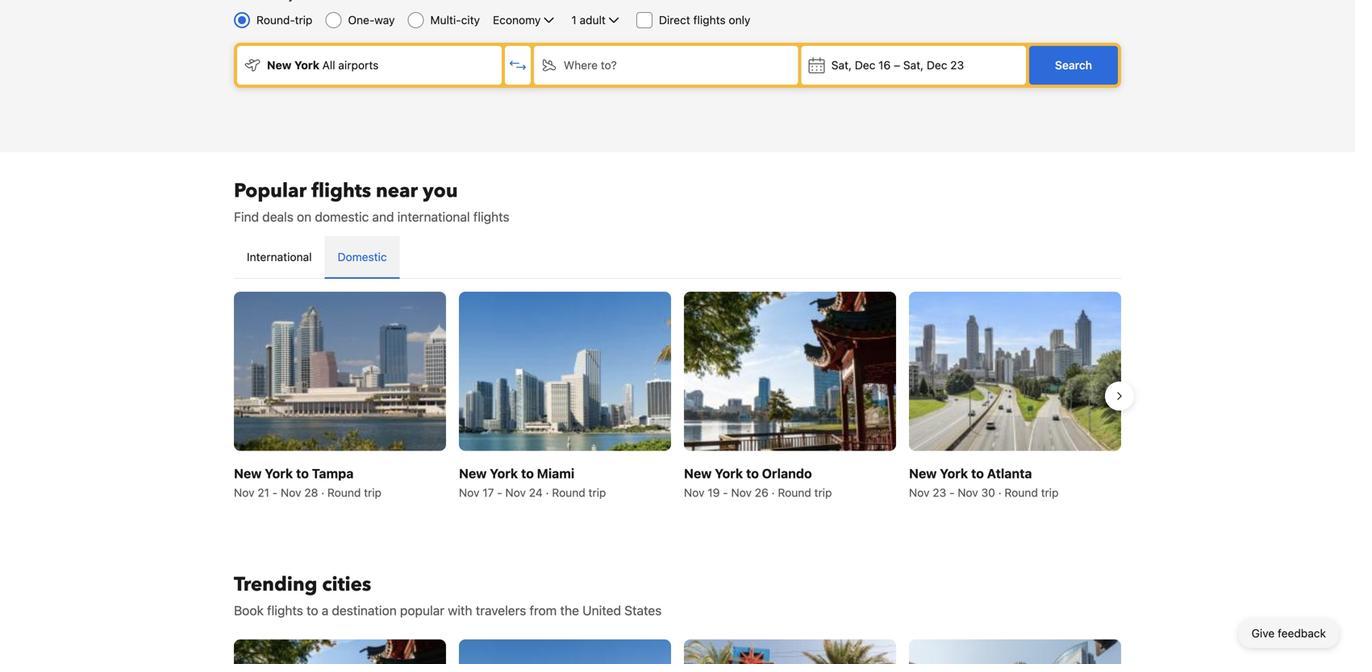 Task type: vqa. For each thing, say whether or not it's contained in the screenshot.
Book
yes



Task type: describe. For each thing, give the bounding box(es) containing it.
4 nov from the left
[[505, 486, 526, 500]]

- for atlanta
[[950, 486, 955, 500]]

direct
[[659, 13, 690, 27]]

economy
[[493, 13, 541, 27]]

york for atlanta
[[940, 466, 968, 481]]

region containing new york to tampa
[[221, 286, 1134, 508]]

new york to orlando nov 19 - nov 26 · round trip
[[684, 466, 832, 500]]

to?
[[601, 58, 617, 72]]

near
[[376, 178, 418, 205]]

multi-city
[[430, 13, 480, 27]]

new york to miami image
[[459, 292, 671, 451]]

2 nov from the left
[[281, 486, 301, 500]]

york for airports
[[294, 58, 320, 72]]

states
[[625, 603, 662, 619]]

new york to atlanta image
[[909, 292, 1121, 451]]

24
[[529, 486, 543, 500]]

the
[[560, 603, 579, 619]]

new york to atlanta nov 23 - nov 30 · round trip
[[909, 466, 1059, 500]]

feedback
[[1278, 627, 1326, 641]]

2 dec from the left
[[927, 58, 948, 72]]

where to? button
[[534, 46, 799, 85]]

6 nov from the left
[[731, 486, 752, 500]]

2 sat, from the left
[[903, 58, 924, 72]]

popular flights near you find deals on domestic and international flights
[[234, 178, 510, 225]]

you
[[423, 178, 458, 205]]

domestic
[[338, 251, 387, 264]]

to for orlando
[[746, 466, 759, 481]]

round-trip
[[257, 13, 313, 27]]

· for atlanta
[[999, 486, 1002, 500]]

17
[[483, 486, 494, 500]]

trip for new york to orlando
[[815, 486, 832, 500]]

flights up domestic
[[311, 178, 371, 205]]

3 nov from the left
[[459, 486, 480, 500]]

one-
[[348, 13, 375, 27]]

cities
[[322, 572, 371, 598]]

new for new york to orlando
[[684, 466, 712, 481]]

new york to tampa nov 21 - nov 28 · round trip
[[234, 466, 382, 500]]

1 sat, from the left
[[832, 58, 852, 72]]

trending
[[234, 572, 317, 598]]

· for orlando
[[772, 486, 775, 500]]

new york to orlando image
[[684, 292, 896, 451]]

1 adult button
[[570, 10, 624, 30]]

to for miami
[[521, 466, 534, 481]]

1 adult
[[572, 13, 606, 27]]

new york to miami nov 17 - nov 24 · round trip
[[459, 466, 606, 500]]

give feedback
[[1252, 627, 1326, 641]]

york for miami
[[490, 466, 518, 481]]

- for miami
[[497, 486, 502, 500]]

sat, dec 16 – sat, dec 23 button
[[802, 46, 1026, 85]]

with
[[448, 603, 472, 619]]

30
[[982, 486, 996, 500]]

round for new york to tampa
[[328, 486, 361, 500]]

miami
[[537, 466, 575, 481]]

destination
[[332, 603, 397, 619]]

1 nov from the left
[[234, 486, 255, 500]]

round for new york to orlando
[[778, 486, 811, 500]]

only
[[729, 13, 751, 27]]

york for tampa
[[265, 466, 293, 481]]

direct flights only
[[659, 13, 751, 27]]

- for tampa
[[272, 486, 278, 500]]

new for new york
[[267, 58, 292, 72]]

domestic button
[[325, 236, 400, 278]]

search button
[[1029, 46, 1118, 85]]

new york all airports
[[267, 58, 379, 72]]

8 nov from the left
[[958, 486, 979, 500]]

international
[[398, 209, 470, 225]]

1 dec from the left
[[855, 58, 876, 72]]

23 inside new york to atlanta nov 23 - nov 30 · round trip
[[933, 486, 947, 500]]

21
[[258, 486, 269, 500]]

book
[[234, 603, 264, 619]]

international button
[[234, 236, 325, 278]]

york for orlando
[[715, 466, 743, 481]]



Task type: locate. For each thing, give the bounding box(es) containing it.
4 round from the left
[[1005, 486, 1038, 500]]

- right 17
[[497, 486, 502, 500]]

new inside new york to tampa nov 21 - nov 28 · round trip
[[234, 466, 262, 481]]

to up 28
[[296, 466, 309, 481]]

new inside new york to atlanta nov 23 - nov 30 · round trip
[[909, 466, 937, 481]]

round inside "new york to orlando nov 19 - nov 26 · round trip"
[[778, 486, 811, 500]]

city
[[461, 13, 480, 27]]

1 · from the left
[[321, 486, 324, 500]]

-
[[272, 486, 278, 500], [497, 486, 502, 500], [723, 486, 728, 500], [950, 486, 955, 500]]

trip inside "new york to orlando nov 19 - nov 26 · round trip"
[[815, 486, 832, 500]]

· for miami
[[546, 486, 549, 500]]

· right 28
[[321, 486, 324, 500]]

trip inside new york to tampa nov 21 - nov 28 · round trip
[[364, 486, 382, 500]]

trip up new york all airports
[[295, 13, 313, 27]]

flights left only
[[694, 13, 726, 27]]

· inside new york to miami nov 17 - nov 24 · round trip
[[546, 486, 549, 500]]

1 - from the left
[[272, 486, 278, 500]]

dec
[[855, 58, 876, 72], [927, 58, 948, 72]]

round
[[328, 486, 361, 500], [552, 486, 586, 500], [778, 486, 811, 500], [1005, 486, 1038, 500]]

round for new york to miami
[[552, 486, 586, 500]]

· right 26
[[772, 486, 775, 500]]

give feedback button
[[1239, 620, 1339, 649]]

4 - from the left
[[950, 486, 955, 500]]

region
[[221, 286, 1134, 508]]

- left 30
[[950, 486, 955, 500]]

1 horizontal spatial sat,
[[903, 58, 924, 72]]

to up 26
[[746, 466, 759, 481]]

nov
[[234, 486, 255, 500], [281, 486, 301, 500], [459, 486, 480, 500], [505, 486, 526, 500], [684, 486, 705, 500], [731, 486, 752, 500], [909, 486, 930, 500], [958, 486, 979, 500]]

travelers
[[476, 603, 526, 619]]

give
[[1252, 627, 1275, 641]]

round down "orlando"
[[778, 486, 811, 500]]

1 horizontal spatial 23
[[951, 58, 964, 72]]

new york to tampa image
[[234, 292, 446, 451]]

domestic
[[315, 209, 369, 225]]

round down atlanta
[[1005, 486, 1038, 500]]

york
[[294, 58, 320, 72], [265, 466, 293, 481], [490, 466, 518, 481], [715, 466, 743, 481], [940, 466, 968, 481]]

3 round from the left
[[778, 486, 811, 500]]

trip for new york to miami
[[589, 486, 606, 500]]

0 horizontal spatial 23
[[933, 486, 947, 500]]

round inside new york to tampa nov 21 - nov 28 · round trip
[[328, 486, 361, 500]]

tampa
[[312, 466, 354, 481]]

sat, left 16
[[832, 58, 852, 72]]

to inside new york to miami nov 17 - nov 24 · round trip
[[521, 466, 534, 481]]

where
[[564, 58, 598, 72]]

·
[[321, 486, 324, 500], [546, 486, 549, 500], [772, 486, 775, 500], [999, 486, 1002, 500]]

2 - from the left
[[497, 486, 502, 500]]

way
[[375, 13, 395, 27]]

united
[[583, 603, 621, 619]]

3 - from the left
[[723, 486, 728, 500]]

round for new york to atlanta
[[1005, 486, 1038, 500]]

to for tampa
[[296, 466, 309, 481]]

york left atlanta
[[940, 466, 968, 481]]

new for new york to miami
[[459, 466, 487, 481]]

23
[[951, 58, 964, 72], [933, 486, 947, 500]]

and
[[372, 209, 394, 225]]

york inside new york to miami nov 17 - nov 24 · round trip
[[490, 466, 518, 481]]

adult
[[580, 13, 606, 27]]

16
[[879, 58, 891, 72]]

1
[[572, 13, 577, 27]]

19
[[708, 486, 720, 500]]

york left all
[[294, 58, 320, 72]]

· inside new york to tampa nov 21 - nov 28 · round trip
[[321, 486, 324, 500]]

where to?
[[564, 58, 617, 72]]

- right 21
[[272, 486, 278, 500]]

- right 19
[[723, 486, 728, 500]]

a
[[322, 603, 329, 619]]

one-way
[[348, 13, 395, 27]]

multi-
[[430, 13, 461, 27]]

· for tampa
[[321, 486, 324, 500]]

york up 17
[[490, 466, 518, 481]]

dec left 16
[[855, 58, 876, 72]]

- for orlando
[[723, 486, 728, 500]]

- inside "new york to orlando nov 19 - nov 26 · round trip"
[[723, 486, 728, 500]]

sat, dec 16 – sat, dec 23
[[832, 58, 964, 72]]

sat, right –
[[903, 58, 924, 72]]

flights right international
[[473, 209, 510, 225]]

new for new york to tampa
[[234, 466, 262, 481]]

1 round from the left
[[328, 486, 361, 500]]

sat,
[[832, 58, 852, 72], [903, 58, 924, 72]]

flights down "trending"
[[267, 603, 303, 619]]

flights inside the trending cities book flights to a destination popular with travelers from the united states
[[267, 603, 303, 619]]

popular
[[234, 178, 307, 205]]

trip inside new york to atlanta nov 23 - nov 30 · round trip
[[1041, 486, 1059, 500]]

· inside new york to atlanta nov 23 - nov 30 · round trip
[[999, 486, 1002, 500]]

7 nov from the left
[[909, 486, 930, 500]]

–
[[894, 58, 900, 72]]

trip right 30
[[1041, 486, 1059, 500]]

28
[[304, 486, 318, 500]]

on
[[297, 209, 312, 225]]

23 left 30
[[933, 486, 947, 500]]

to for atlanta
[[971, 466, 984, 481]]

new inside new york to miami nov 17 - nov 24 · round trip
[[459, 466, 487, 481]]

2 round from the left
[[552, 486, 586, 500]]

2 · from the left
[[546, 486, 549, 500]]

tab list containing international
[[234, 236, 1121, 280]]

- inside new york to tampa nov 21 - nov 28 · round trip
[[272, 486, 278, 500]]

york inside "new york to orlando nov 19 - nov 26 · round trip"
[[715, 466, 743, 481]]

0 horizontal spatial dec
[[855, 58, 876, 72]]

orlando
[[762, 466, 812, 481]]

23 inside popup button
[[951, 58, 964, 72]]

york inside new york to tampa nov 21 - nov 28 · round trip
[[265, 466, 293, 481]]

to inside new york to atlanta nov 23 - nov 30 · round trip
[[971, 466, 984, 481]]

popular
[[400, 603, 445, 619]]

0 horizontal spatial sat,
[[832, 58, 852, 72]]

atlanta
[[987, 466, 1032, 481]]

trip for new york to atlanta
[[1041, 486, 1059, 500]]

trip right 28
[[364, 486, 382, 500]]

trip inside new york to miami nov 17 - nov 24 · round trip
[[589, 486, 606, 500]]

round inside new york to atlanta nov 23 - nov 30 · round trip
[[1005, 486, 1038, 500]]

to up 24
[[521, 466, 534, 481]]

round-
[[257, 13, 295, 27]]

find
[[234, 209, 259, 225]]

- inside new york to miami nov 17 - nov 24 · round trip
[[497, 486, 502, 500]]

york inside new york to atlanta nov 23 - nov 30 · round trip
[[940, 466, 968, 481]]

flights
[[694, 13, 726, 27], [311, 178, 371, 205], [473, 209, 510, 225], [267, 603, 303, 619]]

· inside "new york to orlando nov 19 - nov 26 · round trip"
[[772, 486, 775, 500]]

to inside the trending cities book flights to a destination popular with travelers from the united states
[[307, 603, 318, 619]]

to inside "new york to orlando nov 19 - nov 26 · round trip"
[[746, 466, 759, 481]]

5 nov from the left
[[684, 486, 705, 500]]

1 vertical spatial 23
[[933, 486, 947, 500]]

tab list
[[234, 236, 1121, 280]]

to up 30
[[971, 466, 984, 481]]

dec right –
[[927, 58, 948, 72]]

- inside new york to atlanta nov 23 - nov 30 · round trip
[[950, 486, 955, 500]]

trip right 24
[[589, 486, 606, 500]]

23 right –
[[951, 58, 964, 72]]

new inside "new york to orlando nov 19 - nov 26 · round trip"
[[684, 466, 712, 481]]

trending cities book flights to a destination popular with travelers from the united states
[[234, 572, 662, 619]]

airports
[[338, 58, 379, 72]]

trip for new york to tampa
[[364, 486, 382, 500]]

· right 30
[[999, 486, 1002, 500]]

new for new york to atlanta
[[909, 466, 937, 481]]

from
[[530, 603, 557, 619]]

all
[[322, 58, 335, 72]]

round down tampa
[[328, 486, 361, 500]]

trip right 26
[[815, 486, 832, 500]]

search
[[1055, 58, 1092, 72]]

4 · from the left
[[999, 486, 1002, 500]]

to inside new york to tampa nov 21 - nov 28 · round trip
[[296, 466, 309, 481]]

· right 24
[[546, 486, 549, 500]]

0 vertical spatial 23
[[951, 58, 964, 72]]

york up 19
[[715, 466, 743, 481]]

new
[[267, 58, 292, 72], [234, 466, 262, 481], [459, 466, 487, 481], [684, 466, 712, 481], [909, 466, 937, 481]]

round down miami
[[552, 486, 586, 500]]

trip
[[295, 13, 313, 27], [364, 486, 382, 500], [589, 486, 606, 500], [815, 486, 832, 500], [1041, 486, 1059, 500]]

26
[[755, 486, 769, 500]]

1 horizontal spatial dec
[[927, 58, 948, 72]]

york up 21
[[265, 466, 293, 481]]

to
[[296, 466, 309, 481], [521, 466, 534, 481], [746, 466, 759, 481], [971, 466, 984, 481], [307, 603, 318, 619]]

international
[[247, 251, 312, 264]]

deals
[[262, 209, 294, 225]]

to left a at bottom
[[307, 603, 318, 619]]

3 · from the left
[[772, 486, 775, 500]]

round inside new york to miami nov 17 - nov 24 · round trip
[[552, 486, 586, 500]]



